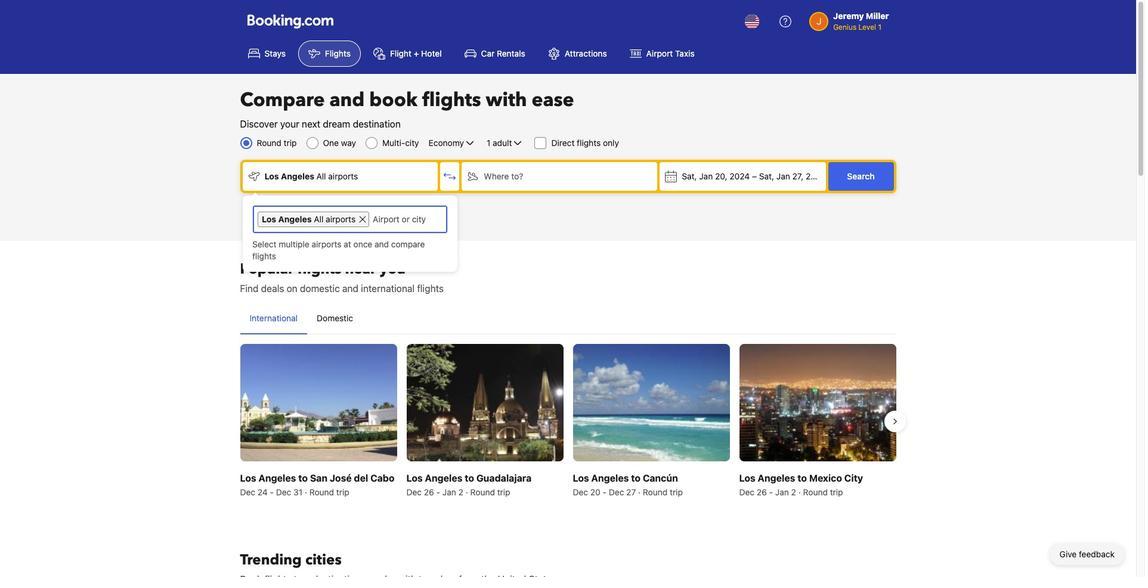 Task type: describe. For each thing, give the bounding box(es) containing it.
cancún
[[643, 473, 678, 484]]

international
[[361, 283, 415, 294]]

stays link
[[238, 41, 296, 67]]

los angeles to cancún dec 20 - dec 27 · round trip
[[573, 473, 683, 498]]

0 vertical spatial all
[[316, 171, 326, 181]]

los for 26
[[407, 473, 423, 484]]

mexico
[[809, 473, 842, 484]]

you
[[380, 259, 406, 279]]

flights
[[325, 48, 351, 58]]

20
[[590, 487, 601, 498]]

los angeles to mexico city image
[[739, 344, 896, 462]]

popular flights near you find deals on domestic and international flights
[[240, 259, 444, 294]]

attractions
[[565, 48, 607, 58]]

genius
[[833, 23, 857, 32]]

trip down "your"
[[284, 138, 297, 148]]

1 vertical spatial airports
[[326, 214, 356, 224]]

search
[[847, 171, 875, 181]]

discover
[[240, 119, 278, 129]]

san
[[310, 473, 328, 484]]

to for san
[[298, 473, 308, 484]]

stays
[[265, 48, 286, 58]]

trending cities
[[240, 551, 342, 570]]

angeles for 26
[[425, 473, 463, 484]]

domestic button
[[307, 303, 363, 334]]

on
[[287, 283, 297, 294]]

0 vertical spatial los angeles all airports
[[265, 171, 358, 181]]

cities
[[305, 551, 342, 570]]

flight + hotel link
[[363, 41, 452, 67]]

los angeles to mexico city dec 26 - jan 2 · round trip
[[739, 473, 863, 498]]

multiple
[[279, 239, 309, 249]]

where
[[484, 171, 509, 181]]

guadalajara
[[477, 473, 532, 484]]

flights left only
[[577, 138, 601, 148]]

angeles for 20
[[591, 473, 629, 484]]

0 vertical spatial airports
[[328, 171, 358, 181]]

trip inside los angeles to guadalajara dec 26 - jan 2 · round trip
[[497, 487, 510, 498]]

and inside compare and book flights with ease discover your next dream destination
[[330, 87, 365, 113]]

flights inside compare and book flights with ease discover your next dream destination
[[422, 87, 481, 113]]

compare
[[240, 87, 325, 113]]

destination
[[353, 119, 401, 129]]

once
[[353, 239, 372, 249]]

flights right international
[[417, 283, 444, 294]]

2 dec from the left
[[276, 487, 291, 498]]

2 sat, from the left
[[759, 171, 774, 181]]

direct
[[551, 138, 575, 148]]

cabo
[[370, 473, 395, 484]]

international button
[[240, 303, 307, 334]]

26 inside los angeles to mexico city dec 26 - jan 2 · round trip
[[757, 487, 767, 498]]

· inside los angeles to cancún dec 20 - dec 27 · round trip
[[638, 487, 641, 498]]

dec inside los angeles to guadalajara dec 26 - jan 2 · round trip
[[407, 487, 422, 498]]

1 2024 from the left
[[730, 171, 750, 181]]

economy
[[429, 138, 464, 148]]

los angeles to san josé del cabo image
[[240, 344, 397, 462]]

airports inside select multiple airports at once and compare flights
[[312, 239, 342, 249]]

20,
[[715, 171, 727, 181]]

car rentals link
[[454, 41, 536, 67]]

jan inside los angeles to guadalajara dec 26 - jan 2 · round trip
[[443, 487, 456, 498]]

ease
[[532, 87, 574, 113]]

find
[[240, 283, 259, 294]]

26 inside los angeles to guadalajara dec 26 - jan 2 · round trip
[[424, 487, 434, 498]]

direct flights only
[[551, 138, 619, 148]]

1 vertical spatial los angeles all airports
[[262, 214, 356, 224]]

sat, jan 20, 2024 – sat, jan 27, 2024
[[682, 171, 826, 181]]

josé
[[330, 473, 352, 484]]

where to? button
[[462, 162, 657, 191]]

airport taxis link
[[620, 41, 705, 67]]

international
[[250, 313, 298, 323]]

jeremy
[[833, 11, 864, 21]]

flight
[[390, 48, 412, 58]]

· inside "los angeles to san josé del cabo dec 24 - dec 31 · round trip"
[[305, 487, 307, 498]]

1 inside jeremy miller genius level 1
[[878, 23, 882, 32]]

dream
[[323, 119, 350, 129]]

4 dec from the left
[[573, 487, 588, 498]]

los angeles to guadalajara image
[[407, 344, 563, 462]]

- inside "los angeles to san josé del cabo dec 24 - dec 31 · round trip"
[[270, 487, 274, 498]]

city
[[844, 473, 863, 484]]

domestic
[[300, 283, 340, 294]]

jeremy miller genius level 1
[[833, 11, 889, 32]]

hotel
[[421, 48, 442, 58]]

select
[[252, 239, 277, 249]]

2 inside los angeles to guadalajara dec 26 - jan 2 · round trip
[[459, 487, 463, 498]]

region containing los angeles to san josé del cabo
[[231, 339, 906, 504]]

1 sat, from the left
[[682, 171, 697, 181]]

with
[[486, 87, 527, 113]]

to for guadalajara
[[465, 473, 474, 484]]

one
[[323, 138, 339, 148]]

round down discover
[[257, 138, 281, 148]]

round inside los angeles to cancún dec 20 - dec 27 · round trip
[[643, 487, 668, 498]]

level
[[859, 23, 876, 32]]

select multiple airports at once and compare flights
[[252, 239, 425, 261]]

los for del
[[240, 473, 256, 484]]

–
[[752, 171, 757, 181]]

round inside los angeles to mexico city dec 26 - jan 2 · round trip
[[803, 487, 828, 498]]

only
[[603, 138, 619, 148]]

give feedback
[[1060, 549, 1115, 560]]

compare and book flights with ease discover your next dream destination
[[240, 87, 574, 129]]

car rentals
[[481, 48, 525, 58]]

27,
[[793, 171, 804, 181]]

where to?
[[484, 171, 523, 181]]

round trip
[[257, 138, 297, 148]]

trip inside los angeles to mexico city dec 26 - jan 2 · round trip
[[830, 487, 843, 498]]

next
[[302, 119, 320, 129]]

2 inside los angeles to mexico city dec 26 - jan 2 · round trip
[[791, 487, 796, 498]]

los for 20
[[573, 473, 589, 484]]



Task type: vqa. For each thing, say whether or not it's contained in the screenshot.
Charlotte to Punta Cana's Charlotte
no



Task type: locate. For each thing, give the bounding box(es) containing it.
sat,
[[682, 171, 697, 181], [759, 171, 774, 181]]

1 adult button
[[486, 136, 525, 150]]

all down "one"
[[316, 171, 326, 181]]

2 to from the left
[[465, 473, 474, 484]]

angeles inside "los angeles to san josé del cabo dec 24 - dec 31 · round trip"
[[259, 473, 296, 484]]

1 vertical spatial 1
[[487, 138, 491, 148]]

round down "san"
[[309, 487, 334, 498]]

2024 right 27,
[[806, 171, 826, 181]]

airports left at on the left of page
[[312, 239, 342, 249]]

1 left adult on the left top
[[487, 138, 491, 148]]

round inside "los angeles to san josé del cabo dec 24 - dec 31 · round trip"
[[309, 487, 334, 498]]

1 adult
[[487, 138, 512, 148]]

and inside popular flights near you find deals on domestic and international flights
[[342, 283, 359, 294]]

and up dream
[[330, 87, 365, 113]]

one way
[[323, 138, 356, 148]]

dec
[[240, 487, 255, 498], [276, 487, 291, 498], [407, 487, 422, 498], [573, 487, 588, 498], [609, 487, 624, 498], [739, 487, 755, 498]]

2 2 from the left
[[791, 487, 796, 498]]

jan
[[699, 171, 713, 181], [777, 171, 790, 181], [443, 487, 456, 498], [775, 487, 789, 498]]

jan inside los angeles to mexico city dec 26 - jan 2 · round trip
[[775, 487, 789, 498]]

tab list containing international
[[240, 303, 896, 335]]

round
[[257, 138, 281, 148], [309, 487, 334, 498], [470, 487, 495, 498], [643, 487, 668, 498], [803, 487, 828, 498]]

26
[[424, 487, 434, 498], [757, 487, 767, 498]]

- inside los angeles to cancún dec 20 - dec 27 · round trip
[[603, 487, 607, 498]]

angeles for del
[[259, 473, 296, 484]]

attractions link
[[538, 41, 617, 67]]

2 vertical spatial airports
[[312, 239, 342, 249]]

5 dec from the left
[[609, 487, 624, 498]]

multi-
[[382, 138, 405, 148]]

4 · from the left
[[799, 487, 801, 498]]

airport taxis
[[646, 48, 695, 58]]

1 horizontal spatial 2024
[[806, 171, 826, 181]]

trip
[[284, 138, 297, 148], [336, 487, 349, 498], [497, 487, 510, 498], [670, 487, 683, 498], [830, 487, 843, 498]]

to inside "los angeles to san josé del cabo dec 24 - dec 31 · round trip"
[[298, 473, 308, 484]]

rentals
[[497, 48, 525, 58]]

search button
[[828, 162, 894, 191]]

2 26 from the left
[[757, 487, 767, 498]]

to left "mexico"
[[798, 473, 807, 484]]

trip inside los angeles to cancún dec 20 - dec 27 · round trip
[[670, 487, 683, 498]]

angeles for dec
[[758, 473, 795, 484]]

1 to from the left
[[298, 473, 308, 484]]

los angeles to san josé del cabo dec 24 - dec 31 · round trip
[[240, 473, 395, 498]]

- inside los angeles to guadalajara dec 26 - jan 2 · round trip
[[436, 487, 440, 498]]

2024 left –
[[730, 171, 750, 181]]

angeles
[[281, 171, 314, 181], [278, 214, 312, 224], [259, 473, 296, 484], [425, 473, 463, 484], [591, 473, 629, 484], [758, 473, 795, 484]]

1 horizontal spatial 1
[[878, 23, 882, 32]]

round inside los angeles to guadalajara dec 26 - jan 2 · round trip
[[470, 487, 495, 498]]

near
[[345, 259, 376, 279]]

27
[[626, 487, 636, 498]]

round down "mexico"
[[803, 487, 828, 498]]

0 vertical spatial 1
[[878, 23, 882, 32]]

2
[[459, 487, 463, 498], [791, 487, 796, 498]]

deals
[[261, 283, 284, 294]]

trip down guadalajara
[[497, 487, 510, 498]]

los for dec
[[739, 473, 756, 484]]

trip down "mexico"
[[830, 487, 843, 498]]

· inside los angeles to guadalajara dec 26 - jan 2 · round trip
[[466, 487, 468, 498]]

2024
[[730, 171, 750, 181], [806, 171, 826, 181]]

adult
[[493, 138, 512, 148]]

city
[[405, 138, 419, 148]]

way
[[341, 138, 356, 148]]

your
[[280, 119, 299, 129]]

- inside los angeles to mexico city dec 26 - jan 2 · round trip
[[769, 487, 773, 498]]

domestic
[[317, 313, 353, 323]]

los inside los angeles to mexico city dec 26 - jan 2 · round trip
[[739, 473, 756, 484]]

flights inside select multiple airports at once and compare flights
[[252, 251, 276, 261]]

give
[[1060, 549, 1077, 560]]

1 vertical spatial and
[[375, 239, 389, 249]]

4 to from the left
[[798, 473, 807, 484]]

airports up at on the left of page
[[326, 214, 356, 224]]

and right once
[[375, 239, 389, 249]]

dec inside los angeles to mexico city dec 26 - jan 2 · round trip
[[739, 487, 755, 498]]

24
[[258, 487, 268, 498]]

0 horizontal spatial 2
[[459, 487, 463, 498]]

trip down cancún in the bottom right of the page
[[670, 487, 683, 498]]

car
[[481, 48, 495, 58]]

miller
[[866, 11, 889, 21]]

airport
[[646, 48, 673, 58]]

at
[[344, 239, 351, 249]]

1 vertical spatial all
[[314, 214, 324, 224]]

1 · from the left
[[305, 487, 307, 498]]

flights link
[[298, 41, 361, 67]]

to for mexico
[[798, 473, 807, 484]]

1 down miller
[[878, 23, 882, 32]]

sat, left 20,
[[682, 171, 697, 181]]

0 horizontal spatial 2024
[[730, 171, 750, 181]]

to up 31
[[298, 473, 308, 484]]

Airport or city text field
[[372, 212, 443, 227]]

+
[[414, 48, 419, 58]]

·
[[305, 487, 307, 498], [466, 487, 468, 498], [638, 487, 641, 498], [799, 487, 801, 498]]

4 - from the left
[[769, 487, 773, 498]]

· inside los angeles to mexico city dec 26 - jan 2 · round trip
[[799, 487, 801, 498]]

0 horizontal spatial 1
[[487, 138, 491, 148]]

to left guadalajara
[[465, 473, 474, 484]]

give feedback button
[[1050, 544, 1124, 565]]

to inside los angeles to guadalajara dec 26 - jan 2 · round trip
[[465, 473, 474, 484]]

los inside "los angeles to san josé del cabo dec 24 - dec 31 · round trip"
[[240, 473, 256, 484]]

to?
[[511, 171, 523, 181]]

to for cancún
[[631, 473, 641, 484]]

del
[[354, 473, 368, 484]]

2 vertical spatial and
[[342, 283, 359, 294]]

-
[[270, 487, 274, 498], [436, 487, 440, 498], [603, 487, 607, 498], [769, 487, 773, 498]]

3 · from the left
[[638, 487, 641, 498]]

region
[[231, 339, 906, 504]]

round down cancún in the bottom right of the page
[[643, 487, 668, 498]]

los angeles to guadalajara dec 26 - jan 2 · round trip
[[407, 473, 532, 498]]

2 - from the left
[[436, 487, 440, 498]]

taxis
[[675, 48, 695, 58]]

1 inside dropdown button
[[487, 138, 491, 148]]

2 2024 from the left
[[806, 171, 826, 181]]

and down near
[[342, 283, 359, 294]]

1 - from the left
[[270, 487, 274, 498]]

angeles inside los angeles to mexico city dec 26 - jan 2 · round trip
[[758, 473, 795, 484]]

to up 27
[[631, 473, 641, 484]]

sat, jan 20, 2024 – sat, jan 27, 2024 button
[[660, 162, 826, 191]]

to inside los angeles to cancún dec 20 - dec 27 · round trip
[[631, 473, 641, 484]]

all
[[316, 171, 326, 181], [314, 214, 324, 224]]

trending
[[240, 551, 302, 570]]

trip down "josé" on the left bottom of page
[[336, 487, 349, 498]]

to inside los angeles to mexico city dec 26 - jan 2 · round trip
[[798, 473, 807, 484]]

los angeles all airports down "one"
[[265, 171, 358, 181]]

los angeles all airports up multiple
[[262, 214, 356, 224]]

1 26 from the left
[[424, 487, 434, 498]]

flight + hotel
[[390, 48, 442, 58]]

round down guadalajara
[[470, 487, 495, 498]]

6 dec from the left
[[739, 487, 755, 498]]

1 horizontal spatial 26
[[757, 487, 767, 498]]

3 - from the left
[[603, 487, 607, 498]]

1 horizontal spatial 2
[[791, 487, 796, 498]]

los angeles to cancún image
[[573, 344, 730, 462]]

booking.com logo image
[[247, 14, 333, 28], [247, 14, 333, 28]]

flights up economy
[[422, 87, 481, 113]]

2 · from the left
[[466, 487, 468, 498]]

los inside los angeles to cancún dec 20 - dec 27 · round trip
[[573, 473, 589, 484]]

los
[[265, 171, 279, 181], [262, 214, 276, 224], [240, 473, 256, 484], [407, 473, 423, 484], [573, 473, 589, 484], [739, 473, 756, 484]]

0 vertical spatial and
[[330, 87, 365, 113]]

1 dec from the left
[[240, 487, 255, 498]]

0 horizontal spatial sat,
[[682, 171, 697, 181]]

popular
[[240, 259, 294, 279]]

and inside select multiple airports at once and compare flights
[[375, 239, 389, 249]]

31
[[294, 487, 303, 498]]

3 to from the left
[[631, 473, 641, 484]]

sat, right –
[[759, 171, 774, 181]]

multi-city
[[382, 138, 419, 148]]

compare
[[391, 239, 425, 249]]

and
[[330, 87, 365, 113], [375, 239, 389, 249], [342, 283, 359, 294]]

feedback
[[1079, 549, 1115, 560]]

tab list
[[240, 303, 896, 335]]

flights down select
[[252, 251, 276, 261]]

flights up the domestic
[[297, 259, 342, 279]]

all up select multiple airports at once and compare flights
[[314, 214, 324, 224]]

book
[[369, 87, 418, 113]]

0 horizontal spatial 26
[[424, 487, 434, 498]]

1 horizontal spatial sat,
[[759, 171, 774, 181]]

los inside los angeles to guadalajara dec 26 - jan 2 · round trip
[[407, 473, 423, 484]]

airports down one way
[[328, 171, 358, 181]]

angeles inside los angeles to guadalajara dec 26 - jan 2 · round trip
[[425, 473, 463, 484]]

3 dec from the left
[[407, 487, 422, 498]]

1 2 from the left
[[459, 487, 463, 498]]

angeles inside los angeles to cancún dec 20 - dec 27 · round trip
[[591, 473, 629, 484]]

trip inside "los angeles to san josé del cabo dec 24 - dec 31 · round trip"
[[336, 487, 349, 498]]



